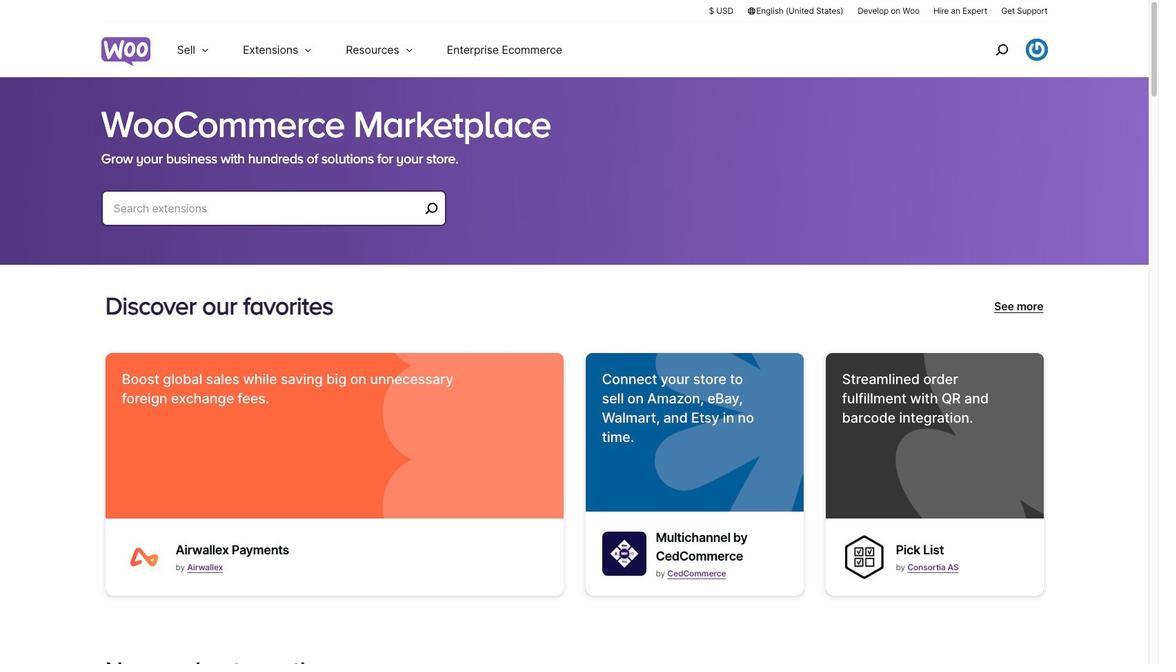 Task type: vqa. For each thing, say whether or not it's contained in the screenshot.
THE OPEN ACCOUNT MENU icon
yes



Task type: describe. For each thing, give the bounding box(es) containing it.
open account menu image
[[1026, 39, 1048, 61]]

Search extensions search field
[[114, 199, 420, 218]]



Task type: locate. For each thing, give the bounding box(es) containing it.
service navigation menu element
[[966, 27, 1048, 72]]

None search field
[[101, 190, 446, 243]]

search image
[[991, 39, 1013, 61]]



